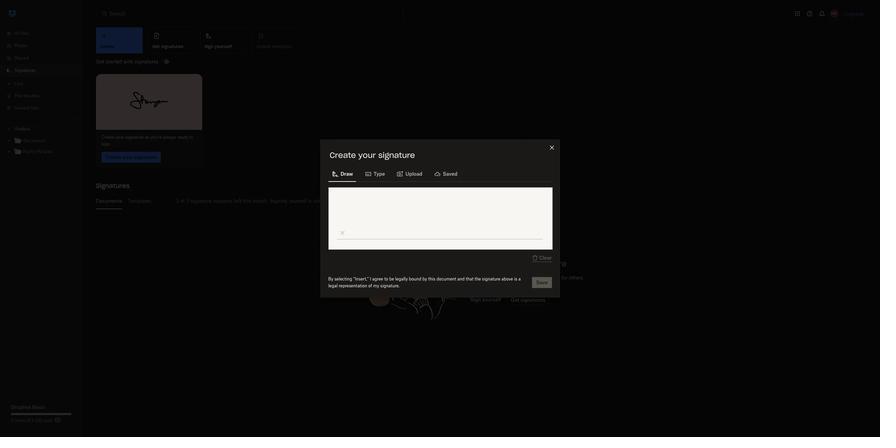 Task type: describe. For each thing, give the bounding box(es) containing it.
0 horizontal spatial is
[[308, 198, 312, 204]]

photos
[[14, 43, 28, 48]]

by
[[423, 277, 427, 282]]

you're
[[150, 135, 162, 140]]

or
[[534, 275, 539, 281]]

files for all files
[[21, 31, 29, 36]]

get started with signatures
[[96, 59, 159, 65]]

when
[[471, 275, 484, 281]]

group containing documents
[[0, 134, 82, 163]]

for
[[562, 275, 568, 281]]

sign.
[[102, 142, 111, 147]]

2
[[31, 419, 34, 424]]

all files link
[[5, 27, 82, 40]]

send
[[540, 275, 551, 281]]

of inside by selecting "insert," i agree to be legally bound by this document and that the signature above is a legal representation of my signature.
[[369, 284, 372, 289]]

sign,
[[476, 283, 487, 288]]

1 3 from the left
[[176, 198, 179, 204]]

less
[[14, 81, 23, 86]]

all
[[14, 31, 20, 36]]

signatures link
[[5, 65, 82, 77]]

saved
[[443, 171, 458, 177]]

deleted
[[14, 106, 30, 111]]

get more space image
[[53, 417, 62, 425]]

funny
[[23, 149, 35, 154]]

appear
[[518, 259, 547, 269]]

legal
[[329, 284, 338, 289]]

0
[[11, 419, 14, 424]]

above
[[502, 277, 513, 282]]

dropbox basic
[[11, 405, 45, 411]]

documents for documents appear here
[[471, 259, 516, 269]]

create for create your signature
[[330, 151, 356, 160]]

started
[[106, 59, 122, 65]]

sign
[[205, 44, 214, 49]]

when you sign a document or send one for others to sign, it appears here.
[[471, 275, 584, 288]]

folders
[[15, 127, 30, 132]]

i
[[370, 277, 371, 282]]

less image
[[5, 80, 12, 87]]

photos link
[[5, 40, 82, 52]]

my
[[374, 284, 380, 289]]

create for create your signature so you're always ready to sign.
[[102, 135, 115, 140]]

templates tab
[[128, 193, 151, 209]]

so
[[145, 135, 149, 140]]

tab list inside create your signature dialog
[[329, 166, 552, 182]]

all files
[[14, 31, 29, 36]]

deleted files
[[14, 106, 39, 111]]

1 horizontal spatial signatures
[[96, 182, 130, 190]]

selecting
[[335, 277, 352, 282]]

get for get started with signatures
[[96, 59, 104, 65]]

with
[[123, 59, 133, 65]]

used
[[43, 419, 52, 424]]

this inside by selecting "insert," i agree to be legally bound by this document and that the signature above is a legal representation of my signature.
[[429, 277, 436, 282]]

funny pictures
[[23, 149, 52, 154]]

create your signature
[[330, 151, 415, 160]]

dropbox
[[11, 405, 31, 411]]

documents link
[[14, 137, 77, 146]]

to inside by selecting "insert," i agree to be legally bound by this document and that the signature above is a legal representation of my signature.
[[385, 277, 389, 282]]

always
[[163, 135, 176, 140]]

it
[[488, 283, 492, 288]]

sign
[[495, 275, 505, 281]]

to inside the create your signature so you're always ready to sign.
[[189, 135, 193, 140]]

draw
[[341, 171, 353, 177]]

is inside by selecting "insert," i agree to be legally bound by this document and that the signature above is a legal representation of my signature.
[[515, 277, 518, 282]]

signature inside by selecting "insert," i agree to be legally bound by this document and that the signature above is a legal representation of my signature.
[[482, 277, 501, 282]]

upload
[[406, 171, 423, 177]]



Task type: locate. For each thing, give the bounding box(es) containing it.
1 horizontal spatial get
[[153, 44, 160, 49]]

1 vertical spatial signatures
[[135, 59, 159, 65]]

you
[[486, 275, 494, 281]]

0 horizontal spatial requests
[[23, 93, 39, 98]]

3 of 3 signature requests left this month. signing yourself is unlimited.
[[176, 198, 336, 204]]

1 vertical spatial yourself
[[289, 198, 307, 204]]

documents appear here
[[471, 259, 567, 269]]

deleted files link
[[5, 102, 82, 115]]

file requests
[[14, 93, 39, 98]]

by selecting "insert," i agree to be legally bound by this document and that the signature above is a legal representation of my signature.
[[329, 277, 521, 289]]

2 vertical spatial to
[[471, 283, 475, 288]]

0 vertical spatial of
[[180, 198, 185, 204]]

1 vertical spatial this
[[429, 277, 436, 282]]

2 vertical spatial documents
[[471, 259, 516, 269]]

folders button
[[0, 124, 82, 134]]

a
[[506, 275, 509, 281], [519, 277, 521, 282]]

1 horizontal spatial documents
[[96, 198, 122, 204]]

signatures inside button
[[161, 44, 183, 49]]

documents
[[23, 138, 46, 143], [96, 198, 122, 204], [471, 259, 516, 269]]

2 horizontal spatial of
[[369, 284, 372, 289]]

create inside dialog
[[330, 151, 356, 160]]

your up type
[[359, 151, 376, 160]]

create inside the create your signature so you're always ready to sign.
[[102, 135, 115, 140]]

group
[[0, 134, 82, 163]]

tab list containing documents
[[96, 193, 862, 209]]

signatures inside list item
[[14, 68, 36, 73]]

0 horizontal spatial document
[[437, 277, 457, 282]]

0 horizontal spatial yourself
[[215, 44, 232, 49]]

gb
[[35, 419, 42, 424]]

and
[[458, 277, 465, 282]]

get
[[153, 44, 160, 49], [96, 59, 104, 65]]

1 horizontal spatial 3
[[186, 198, 189, 204]]

sign yourself
[[205, 44, 232, 49]]

1 vertical spatial is
[[515, 277, 518, 282]]

0 horizontal spatial signatures
[[14, 68, 36, 73]]

requests
[[23, 93, 39, 98], [213, 198, 233, 204]]

documents up you
[[471, 259, 516, 269]]

1 vertical spatial of
[[369, 284, 372, 289]]

document inside by selecting "insert," i agree to be legally bound by this document and that the signature above is a legal representation of my signature.
[[437, 277, 457, 282]]

0 vertical spatial documents
[[23, 138, 46, 143]]

here.
[[512, 283, 523, 288]]

1 horizontal spatial of
[[180, 198, 185, 204]]

0 bytes of 2 gb used
[[11, 419, 52, 424]]

your inside dialog
[[359, 151, 376, 160]]

requests inside file requests link
[[23, 93, 39, 98]]

1 horizontal spatial this
[[429, 277, 436, 282]]

file requests link
[[5, 90, 82, 102]]

left
[[234, 198, 242, 204]]

create up draw
[[330, 151, 356, 160]]

agree
[[373, 277, 384, 282]]

0 horizontal spatial create
[[102, 135, 115, 140]]

list
[[0, 23, 82, 119]]

1 horizontal spatial a
[[519, 277, 521, 282]]

document
[[510, 275, 533, 281], [437, 277, 457, 282]]

to inside when you sign a document or send one for others to sign, it appears here.
[[471, 283, 475, 288]]

0 vertical spatial yourself
[[215, 44, 232, 49]]

0 horizontal spatial signatures
[[135, 59, 159, 65]]

1 vertical spatial your
[[359, 151, 376, 160]]

documents up funny pictures
[[23, 138, 46, 143]]

legally
[[396, 277, 408, 282]]

files right deleted
[[31, 106, 39, 111]]

"insert,"
[[354, 277, 369, 282]]

1 vertical spatial files
[[31, 106, 39, 111]]

dropbox image
[[5, 7, 19, 21]]

get signatures
[[153, 44, 183, 49]]

the
[[475, 277, 481, 282]]

documents tab
[[96, 193, 122, 209]]

1 vertical spatial create
[[330, 151, 356, 160]]

get for get signatures
[[153, 44, 160, 49]]

signature
[[125, 135, 144, 140], [379, 151, 415, 160], [191, 198, 212, 204], [482, 277, 501, 282]]

signatures
[[161, 44, 183, 49], [135, 59, 159, 65]]

create your signature so you're always ready to sign.
[[102, 135, 193, 147]]

signatures
[[14, 68, 36, 73], [96, 182, 130, 190]]

yourself inside button
[[215, 44, 232, 49]]

create your signature dialog
[[320, 140, 561, 298]]

documents left 'templates'
[[96, 198, 122, 204]]

0 horizontal spatial files
[[21, 31, 29, 36]]

funny pictures link
[[14, 148, 77, 157]]

to down that
[[471, 283, 475, 288]]

files for deleted files
[[31, 106, 39, 111]]

representation
[[339, 284, 367, 289]]

2 horizontal spatial documents
[[471, 259, 516, 269]]

0 horizontal spatial to
[[189, 135, 193, 140]]

one
[[552, 275, 561, 281]]

to left be
[[385, 277, 389, 282]]

get up 'get started with signatures'
[[153, 44, 160, 49]]

2 vertical spatial of
[[27, 419, 30, 424]]

1 vertical spatial to
[[385, 277, 389, 282]]

requests right "file"
[[23, 93, 39, 98]]

shared
[[14, 56, 28, 61]]

0 vertical spatial to
[[189, 135, 193, 140]]

0 horizontal spatial documents
[[23, 138, 46, 143]]

0 vertical spatial get
[[153, 44, 160, 49]]

0 vertical spatial your
[[116, 135, 124, 140]]

requests left left
[[213, 198, 233, 204]]

get inside button
[[153, 44, 160, 49]]

0 vertical spatial signatures
[[161, 44, 183, 49]]

0 vertical spatial is
[[308, 198, 312, 204]]

ready
[[178, 135, 188, 140]]

documents for documents tab
[[96, 198, 122, 204]]

1 horizontal spatial to
[[385, 277, 389, 282]]

get signatures button
[[148, 27, 195, 54]]

is up the here.
[[515, 277, 518, 282]]

this right by
[[429, 277, 436, 282]]

pictures
[[37, 149, 52, 154]]

signatures up documents tab
[[96, 182, 130, 190]]

others
[[569, 275, 584, 281]]

0 horizontal spatial your
[[116, 135, 124, 140]]

type
[[374, 171, 385, 177]]

month.
[[253, 198, 269, 204]]

1 vertical spatial tab list
[[96, 193, 862, 209]]

document up the here.
[[510, 275, 533, 281]]

a right the sign
[[506, 275, 509, 281]]

a up the here.
[[519, 277, 521, 282]]

files
[[21, 31, 29, 36], [31, 106, 39, 111]]

here
[[549, 259, 567, 269]]

your left "so"
[[116, 135, 124, 140]]

0 horizontal spatial get
[[96, 59, 104, 65]]

1 horizontal spatial yourself
[[289, 198, 307, 204]]

1 horizontal spatial document
[[510, 275, 533, 281]]

basic
[[32, 405, 45, 411]]

your inside the create your signature so you're always ready to sign.
[[116, 135, 124, 140]]

your for create your signature so you're always ready to sign.
[[116, 135, 124, 140]]

your for create your signature
[[359, 151, 376, 160]]

this right left
[[243, 198, 251, 204]]

your
[[116, 135, 124, 140], [359, 151, 376, 160]]

appears
[[493, 283, 511, 288]]

upgrade
[[845, 11, 864, 17]]

signature inside the create your signature so you're always ready to sign.
[[125, 135, 144, 140]]

1 horizontal spatial create
[[330, 151, 356, 160]]

tab list
[[329, 166, 552, 182], [96, 193, 862, 209]]

1 horizontal spatial requests
[[213, 198, 233, 204]]

create up sign.
[[102, 135, 115, 140]]

files right all
[[21, 31, 29, 36]]

to right ready
[[189, 135, 193, 140]]

yourself right sign
[[215, 44, 232, 49]]

0 vertical spatial files
[[21, 31, 29, 36]]

0 horizontal spatial this
[[243, 198, 251, 204]]

bytes
[[15, 419, 25, 424]]

sign yourself button
[[200, 27, 247, 54]]

yourself
[[215, 44, 232, 49], [289, 198, 307, 204]]

signature.
[[381, 284, 400, 289]]

document inside when you sign a document or send one for others to sign, it appears here.
[[510, 275, 533, 281]]

0 horizontal spatial of
[[27, 419, 30, 424]]

is
[[308, 198, 312, 204], [515, 277, 518, 282]]

1 vertical spatial documents
[[96, 198, 122, 204]]

yourself right signing
[[289, 198, 307, 204]]

1 horizontal spatial your
[[359, 151, 376, 160]]

bound
[[409, 277, 422, 282]]

0 horizontal spatial a
[[506, 275, 509, 281]]

2 3 from the left
[[186, 198, 189, 204]]

2 horizontal spatial to
[[471, 283, 475, 288]]

1 vertical spatial requests
[[213, 198, 233, 204]]

1 vertical spatial get
[[96, 59, 104, 65]]

templates
[[128, 198, 151, 204]]

signing
[[270, 198, 288, 204]]

that
[[466, 277, 474, 282]]

to
[[189, 135, 193, 140], [385, 277, 389, 282], [471, 283, 475, 288]]

1 horizontal spatial files
[[31, 106, 39, 111]]

0 vertical spatial tab list
[[329, 166, 552, 182]]

be
[[390, 277, 394, 282]]

1 horizontal spatial is
[[515, 277, 518, 282]]

create
[[102, 135, 115, 140], [330, 151, 356, 160]]

0 vertical spatial signatures
[[14, 68, 36, 73]]

is left unlimited.
[[308, 198, 312, 204]]

1 horizontal spatial signatures
[[161, 44, 183, 49]]

shared link
[[5, 52, 82, 65]]

0 vertical spatial create
[[102, 135, 115, 140]]

None field
[[0, 0, 53, 7]]

a inside when you sign a document or send one for others to sign, it appears here.
[[506, 275, 509, 281]]

0 horizontal spatial 3
[[176, 198, 179, 204]]

list containing all files
[[0, 23, 82, 119]]

1 vertical spatial signatures
[[96, 182, 130, 190]]

by
[[329, 277, 334, 282]]

file
[[14, 93, 21, 98]]

signatures list item
[[0, 65, 82, 77]]

0 vertical spatial requests
[[23, 93, 39, 98]]

0 vertical spatial this
[[243, 198, 251, 204]]

this
[[243, 198, 251, 204], [429, 277, 436, 282]]

a inside by selecting "insert," i agree to be legally bound by this document and that the signature above is a legal representation of my signature.
[[519, 277, 521, 282]]

tab list containing draw
[[329, 166, 552, 182]]

upgrade link
[[845, 11, 864, 17]]

signatures down shared
[[14, 68, 36, 73]]

document left and
[[437, 277, 457, 282]]

get left started
[[96, 59, 104, 65]]

unlimited.
[[313, 198, 336, 204]]



Task type: vqa. For each thing, say whether or not it's contained in the screenshot.
text box
no



